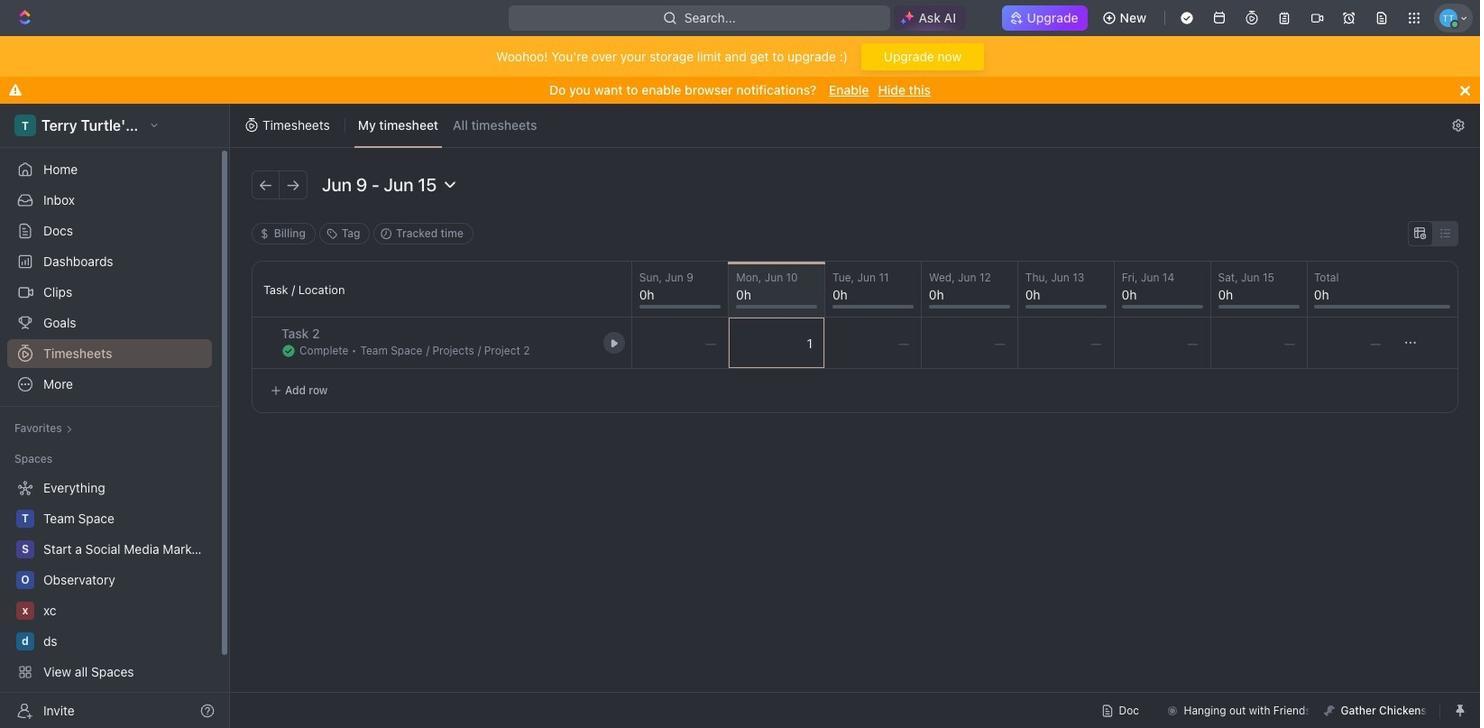 Task type: describe. For each thing, give the bounding box(es) containing it.
1 — text field from the left
[[632, 318, 728, 368]]

sidebar navigation
[[0, 104, 234, 728]]

2 — text field from the left
[[1115, 318, 1210, 368]]

3 — text field from the left
[[922, 318, 1018, 368]]

drumstick bite image
[[1325, 705, 1336, 716]]

terry turtle's workspace, , element
[[14, 115, 36, 136]]

1 — text field from the left
[[826, 318, 921, 368]]

start a social media marketing agency, , element
[[16, 540, 34, 558]]



Task type: vqa. For each thing, say whether or not it's contained in the screenshot.
— text box
yes



Task type: locate. For each thing, give the bounding box(es) containing it.
4 — text field from the left
[[1018, 318, 1114, 368]]

2 horizontal spatial — text field
[[1211, 318, 1307, 368]]

ds, , element
[[16, 632, 34, 651]]

team space, , element
[[16, 510, 34, 528]]

5 — text field from the left
[[1307, 318, 1393, 368]]

0 horizontal spatial — text field
[[826, 318, 921, 368]]

tree
[[7, 474, 212, 717]]

tree inside the sidebar 'navigation'
[[7, 474, 212, 717]]

— text field
[[826, 318, 921, 368], [1115, 318, 1210, 368], [1211, 318, 1307, 368]]

xc, , element
[[16, 602, 34, 620]]

2 — text field from the left
[[729, 318, 825, 368]]

tab list
[[354, 104, 541, 148]]

observatory, , element
[[16, 571, 34, 589]]

3 — text field from the left
[[1211, 318, 1307, 368]]

1 horizontal spatial — text field
[[1115, 318, 1210, 368]]

— text field
[[632, 318, 728, 368], [729, 318, 825, 368], [922, 318, 1018, 368], [1018, 318, 1114, 368], [1307, 318, 1393, 368]]



